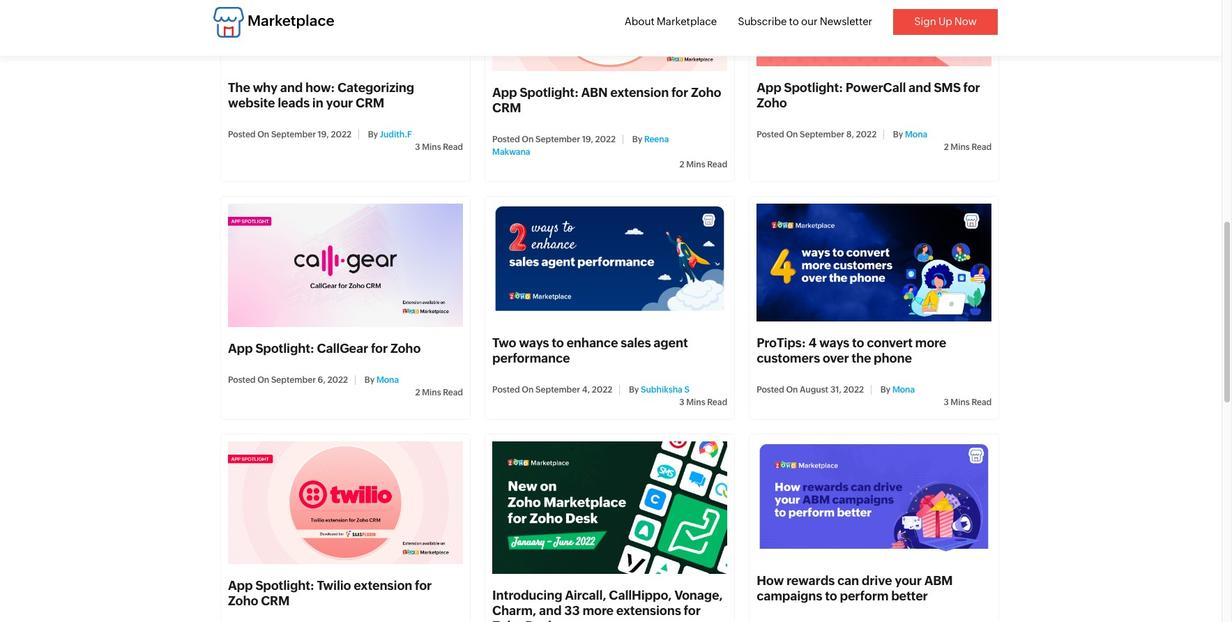 Task type: locate. For each thing, give the bounding box(es) containing it.
0 horizontal spatial crm
[[261, 594, 290, 608]]

0 horizontal spatial ways
[[519, 336, 549, 350]]

2022
[[331, 130, 352, 139], [856, 130, 877, 139], [595, 135, 616, 145], [328, 375, 348, 385], [592, 385, 613, 395], [844, 385, 864, 395]]

on for the why and how: categorizing website leads in your crm
[[258, 130, 269, 139]]

enhance
[[567, 336, 618, 350]]

september down app spotlight: abn extension for zoho crm
[[536, 135, 580, 145]]

19, for and
[[318, 130, 329, 139]]

spotlight: inside app spotlight: twilio extension for zoho crm
[[255, 578, 314, 593]]

33
[[564, 603, 580, 618]]

extension right twilio
[[354, 578, 412, 593]]

spotlight: inside app spotlight: powercall and sms for zoho
[[784, 80, 843, 95]]

spotlight: up the posted on september 8, 2022
[[784, 80, 843, 95]]

and up desk
[[539, 603, 562, 618]]

1 vertical spatial extension
[[354, 578, 412, 593]]

the why and how: categorizing website leads in your crm link
[[228, 80, 414, 110]]

app spotlight: twilio extension for zoho crm image
[[228, 442, 463, 565]]

2 horizontal spatial 3
[[944, 398, 949, 407]]

2 vertical spatial 2 mins read
[[415, 388, 463, 397]]

1 horizontal spatial 2 mins read
[[680, 160, 728, 170]]

vonage,
[[675, 588, 723, 603]]

crm inside app spotlight: twilio extension for zoho crm
[[261, 594, 290, 608]]

marketplace
[[248, 13, 335, 30], [657, 15, 717, 27]]

mins for protips: 4 ways to convert more customers over the phone
[[951, 398, 970, 407]]

posted on september 6, 2022
[[228, 375, 348, 385]]

by left judith.f link
[[368, 130, 378, 139]]

over
[[823, 351, 849, 366]]

0 vertical spatial mona link
[[905, 130, 928, 139]]

protips: 4 ways to convert more customers over the phone image
[[757, 204, 992, 322]]

8,
[[847, 130, 855, 139]]

app spotlight: abn extension for zoho crm image
[[493, 0, 728, 71]]

by right 8,
[[894, 130, 904, 139]]

crm inside app spotlight: abn extension for zoho crm
[[493, 101, 521, 115]]

by for app spotlight: powercall and sms for zoho
[[894, 130, 904, 139]]

read for two ways to enhance sales agent performance
[[708, 398, 728, 407]]

mins for two ways to enhance sales agent performance
[[687, 398, 706, 407]]

1 horizontal spatial 3
[[680, 398, 685, 407]]

2 horizontal spatial 2
[[944, 142, 949, 152]]

about marketplace
[[625, 15, 717, 27]]

2 for for
[[944, 142, 949, 152]]

19, down app spotlight: abn extension for zoho crm
[[582, 135, 594, 145]]

2022 right 6,
[[328, 375, 348, 385]]

to up performance on the left bottom of page
[[552, 336, 564, 350]]

1 horizontal spatial ways
[[820, 336, 850, 350]]

mins
[[422, 142, 441, 152], [951, 142, 970, 152], [687, 160, 706, 170], [422, 388, 441, 397], [687, 398, 706, 407], [951, 398, 970, 407]]

0 vertical spatial more
[[916, 336, 947, 350]]

spotlight: inside app spotlight: abn extension for zoho crm
[[520, 85, 579, 100]]

posted for app spotlight: callgear for zoho
[[228, 375, 256, 385]]

2 horizontal spatial 3 mins read
[[944, 398, 992, 407]]

spotlight: left twilio
[[255, 578, 314, 593]]

spotlight: up posted on september 6, 2022 at the left bottom of page
[[255, 341, 314, 355]]

on left august
[[786, 385, 798, 395]]

posted on september 19, 2022 for crm
[[493, 135, 616, 145]]

posted on september 19, 2022 up makwana in the top left of the page
[[493, 135, 616, 145]]

0 horizontal spatial more
[[583, 603, 614, 618]]

mona down phone
[[893, 385, 915, 395]]

september left 4,
[[536, 385, 580, 395]]

on down performance on the left bottom of page
[[522, 385, 534, 395]]

0 horizontal spatial 2
[[415, 388, 420, 397]]

more inside protips: 4 ways to convert more customers over the phone
[[916, 336, 947, 350]]

on for app spotlight: abn extension for zoho crm
[[522, 135, 534, 145]]

two ways to enhance sales agent performance image
[[493, 204, 728, 322]]

website
[[228, 95, 275, 110]]

0 horizontal spatial your
[[326, 95, 353, 110]]

september for to
[[536, 385, 580, 395]]

2022 down the why and how: categorizing website leads in your crm
[[331, 130, 352, 139]]

on left 8,
[[786, 130, 798, 139]]

app spotlight: abn extension for zoho crm link
[[493, 85, 722, 115]]

2 vertical spatial mona
[[893, 385, 915, 395]]

0 horizontal spatial 2 mins read
[[415, 388, 463, 397]]

2022 right 4,
[[592, 385, 613, 395]]

on for app spotlight: callgear for zoho
[[258, 375, 269, 385]]

by mona for sms
[[892, 130, 928, 139]]

by mona down callgear
[[363, 375, 399, 385]]

app inside app spotlight: abn extension for zoho crm
[[493, 85, 517, 100]]

posted for protips: 4 ways to convert more customers over the phone
[[757, 385, 785, 395]]

spotlight:
[[784, 80, 843, 95], [520, 85, 579, 100], [255, 341, 314, 355], [255, 578, 314, 593]]

2 mins read for app spotlight: powercall and sms for zoho
[[944, 142, 992, 152]]

and
[[280, 80, 303, 95], [909, 80, 932, 95], [539, 603, 562, 618]]

extension right the 'abn'
[[611, 85, 669, 100]]

to up the
[[852, 336, 865, 350]]

2 vertical spatial 2
[[415, 388, 420, 397]]

mona link down phone
[[893, 385, 915, 395]]

and inside app spotlight: powercall and sms for zoho
[[909, 80, 932, 95]]

by subhiksha s
[[627, 385, 690, 395]]

1 horizontal spatial 2
[[680, 160, 685, 170]]

by down callgear
[[365, 375, 375, 385]]

0 horizontal spatial 3
[[415, 142, 420, 152]]

performance
[[493, 351, 570, 366]]

extension
[[611, 85, 669, 100], [354, 578, 412, 593]]

0 vertical spatial by mona
[[892, 130, 928, 139]]

your
[[326, 95, 353, 110], [895, 573, 922, 588]]

the why and how: categorizing website leads in your crm
[[228, 80, 414, 110]]

zoho inside introducing aircall, callhippo, vonage, charm, and 33 more extensions for zoho desk
[[493, 619, 523, 622]]

by for two ways to enhance sales agent performance
[[629, 385, 639, 395]]

perform
[[840, 589, 889, 603]]

and up the leads
[[280, 80, 303, 95]]

2 horizontal spatial 2 mins read
[[944, 142, 992, 152]]

1 vertical spatial more
[[583, 603, 614, 618]]

to down the rewards
[[825, 589, 838, 603]]

and inside introducing aircall, callhippo, vonage, charm, and 33 more extensions for zoho desk
[[539, 603, 562, 618]]

1 horizontal spatial your
[[895, 573, 922, 588]]

spotlight: for abn
[[520, 85, 579, 100]]

ways
[[519, 336, 549, 350], [820, 336, 850, 350]]

to
[[789, 15, 799, 27], [552, 336, 564, 350], [852, 336, 865, 350], [825, 589, 838, 603]]

crm inside the why and how: categorizing website leads in your crm
[[356, 95, 385, 110]]

extension inside app spotlight: abn extension for zoho crm
[[611, 85, 669, 100]]

mona for convert
[[893, 385, 915, 395]]

reena
[[645, 135, 669, 145]]

abm
[[925, 573, 953, 588]]

ways up performance on the left bottom of page
[[519, 336, 549, 350]]

2022 down app spotlight: abn extension for zoho crm link
[[595, 135, 616, 145]]

spotlight: left the 'abn'
[[520, 85, 579, 100]]

0 vertical spatial mona
[[905, 130, 928, 139]]

by mona for convert
[[879, 385, 915, 395]]

app
[[757, 80, 782, 95], [493, 85, 517, 100], [228, 341, 253, 355], [228, 578, 253, 593]]

mona link
[[905, 130, 928, 139], [377, 375, 399, 385], [893, 385, 915, 395]]

september left 6,
[[271, 375, 316, 385]]

your inside the why and how: categorizing website leads in your crm
[[326, 95, 353, 110]]

2 ways from the left
[[820, 336, 850, 350]]

1 horizontal spatial 3 mins read
[[680, 398, 728, 407]]

read for app spotlight: abn extension for zoho crm
[[708, 160, 728, 170]]

by left subhiksha
[[629, 385, 639, 395]]

app inside app spotlight: twilio extension for zoho crm
[[228, 578, 253, 593]]

your right in on the left of page
[[326, 95, 353, 110]]

extension inside app spotlight: twilio extension for zoho crm
[[354, 578, 412, 593]]

2 horizontal spatial crm
[[493, 101, 521, 115]]

september down the leads
[[271, 130, 316, 139]]

sales
[[621, 336, 651, 350]]

september left 8,
[[800, 130, 845, 139]]

and left sms
[[909, 80, 932, 95]]

zoho
[[691, 85, 722, 100], [757, 95, 787, 110], [391, 341, 421, 355], [228, 594, 258, 608], [493, 619, 523, 622]]

2022 right 8,
[[856, 130, 877, 139]]

1 vertical spatial your
[[895, 573, 922, 588]]

more right convert
[[916, 336, 947, 350]]

mona right 6,
[[377, 375, 399, 385]]

0 horizontal spatial 19,
[[318, 130, 329, 139]]

2022 for enhance
[[592, 385, 613, 395]]

campaigns
[[757, 589, 823, 603]]

0 vertical spatial your
[[326, 95, 353, 110]]

1 horizontal spatial marketplace
[[657, 15, 717, 27]]

app spotlight: twilio extension for zoho crm
[[228, 578, 432, 608]]

mins for app spotlight: callgear for zoho
[[422, 388, 441, 397]]

3 for protips: 4 ways to convert more customers over the phone
[[944, 398, 949, 407]]

read for the why and how: categorizing website leads in your crm
[[443, 142, 463, 152]]

1 horizontal spatial more
[[916, 336, 947, 350]]

0 horizontal spatial extension
[[354, 578, 412, 593]]

1 vertical spatial by mona
[[363, 375, 399, 385]]

on down website
[[258, 130, 269, 139]]

2 vertical spatial by mona
[[879, 385, 915, 395]]

your up the better
[[895, 573, 922, 588]]

0 horizontal spatial and
[[280, 80, 303, 95]]

1 ways from the left
[[519, 336, 549, 350]]

1 horizontal spatial and
[[539, 603, 562, 618]]

3 mins read for protips: 4 ways to convert more customers over the phone
[[944, 398, 992, 407]]

our
[[802, 15, 818, 27]]

zoho inside app spotlight: powercall and sms for zoho
[[757, 95, 787, 110]]

by down phone
[[881, 385, 891, 395]]

19, down in on the left of page
[[318, 130, 329, 139]]

1 horizontal spatial crm
[[356, 95, 385, 110]]

1 vertical spatial mona link
[[377, 375, 399, 385]]

1 horizontal spatial extension
[[611, 85, 669, 100]]

ways up over
[[820, 336, 850, 350]]

posted for app spotlight: abn extension for zoho crm
[[493, 135, 520, 145]]

mona down app spotlight: powercall and sms for zoho
[[905, 130, 928, 139]]

spotlight: for twilio
[[255, 578, 314, 593]]

posted for two ways to enhance sales agent performance
[[493, 385, 520, 395]]

to inside protips: 4 ways to convert more customers over the phone
[[852, 336, 865, 350]]

on left 6,
[[258, 375, 269, 385]]

read
[[443, 142, 463, 152], [972, 142, 992, 152], [708, 160, 728, 170], [443, 388, 463, 397], [708, 398, 728, 407], [972, 398, 992, 407]]

1 horizontal spatial 19,
[[582, 135, 594, 145]]

mona for zoho
[[377, 375, 399, 385]]

posted on september 19, 2022
[[228, 130, 352, 139], [493, 135, 616, 145]]

0 horizontal spatial posted on september 19, 2022
[[228, 130, 352, 139]]

the
[[852, 351, 872, 366]]

makwana
[[493, 147, 531, 157]]

on for app spotlight: powercall and sms for zoho
[[786, 130, 798, 139]]

september
[[271, 130, 316, 139], [800, 130, 845, 139], [536, 135, 580, 145], [271, 375, 316, 385], [536, 385, 580, 395]]

on up makwana in the top left of the page
[[522, 135, 534, 145]]

by mona down app spotlight: powercall and sms for zoho link
[[892, 130, 928, 139]]

19,
[[318, 130, 329, 139], [582, 135, 594, 145]]

callgear
[[317, 341, 368, 355]]

0 vertical spatial 2 mins read
[[944, 142, 992, 152]]

mins for app spotlight: abn extension for zoho crm
[[687, 160, 706, 170]]

by mona down phone
[[879, 385, 915, 395]]

19, for abn
[[582, 135, 594, 145]]

0 vertical spatial extension
[[611, 85, 669, 100]]

app spotlight: callgear for zoho image
[[228, 204, 463, 327]]

mona
[[905, 130, 928, 139], [377, 375, 399, 385], [893, 385, 915, 395]]

protips: 4 ways to convert more customers over the phone link
[[757, 336, 947, 366]]

how rewards can drive your abm campaigns to perform better link
[[757, 573, 953, 603]]

posted on september 19, 2022 down the leads
[[228, 130, 352, 139]]

3 for two ways to enhance sales agent performance
[[680, 398, 685, 407]]

2 horizontal spatial and
[[909, 80, 932, 95]]

0 horizontal spatial marketplace
[[248, 13, 335, 30]]

subscribe to our newsletter link
[[738, 15, 873, 27]]

3
[[415, 142, 420, 152], [680, 398, 685, 407], [944, 398, 949, 407]]

more
[[916, 336, 947, 350], [583, 603, 614, 618]]

more down 'aircall,'
[[583, 603, 614, 618]]

more inside introducing aircall, callhippo, vonage, charm, and 33 more extensions for zoho desk
[[583, 603, 614, 618]]

app inside app spotlight: powercall and sms for zoho
[[757, 80, 782, 95]]

the
[[228, 80, 250, 95]]

by down app spotlight: abn extension for zoho crm link
[[631, 135, 645, 145]]

3 mins read for two ways to enhance sales agent performance
[[680, 398, 728, 407]]

for
[[964, 80, 981, 95], [672, 85, 689, 100], [371, 341, 388, 355], [415, 578, 432, 593], [684, 603, 701, 618]]

1 vertical spatial 2 mins read
[[680, 160, 728, 170]]

posted for app spotlight: powercall and sms for zoho
[[757, 130, 785, 139]]

0 horizontal spatial 3 mins read
[[415, 142, 463, 152]]

drive
[[862, 573, 893, 588]]

mona link down app spotlight: powercall and sms for zoho
[[905, 130, 928, 139]]

extension for twilio
[[354, 578, 412, 593]]

reena makwana link
[[493, 135, 669, 157]]

september for and
[[271, 130, 316, 139]]

twilio
[[317, 578, 351, 593]]

rewards
[[787, 573, 835, 588]]

3 for the why and how: categorizing website leads in your crm
[[415, 142, 420, 152]]

2 vertical spatial mona link
[[893, 385, 915, 395]]

1 horizontal spatial posted on september 19, 2022
[[493, 135, 616, 145]]

mona link right 6,
[[377, 375, 399, 385]]

convert
[[867, 336, 913, 350]]

1 vertical spatial mona
[[377, 375, 399, 385]]

1 vertical spatial 2
[[680, 160, 685, 170]]

2022 right 31,
[[844, 385, 864, 395]]

2
[[944, 142, 949, 152], [680, 160, 685, 170], [415, 388, 420, 397]]

0 vertical spatial 2
[[944, 142, 949, 152]]



Task type: vqa. For each thing, say whether or not it's contained in the screenshot.


Task type: describe. For each thing, give the bounding box(es) containing it.
newsletter
[[820, 15, 873, 27]]

app for app spotlight: twilio extension for zoho crm
[[228, 578, 253, 593]]

about marketplace link
[[625, 15, 717, 27]]

august
[[800, 385, 829, 395]]

crm for app spotlight: abn extension for zoho crm
[[493, 101, 521, 115]]

better
[[892, 589, 928, 603]]

zoho inside app spotlight: abn extension for zoho crm
[[691, 85, 722, 100]]

4
[[809, 336, 817, 350]]

mins for the why and how: categorizing website leads in your crm
[[422, 142, 441, 152]]

for inside app spotlight: powercall and sms for zoho
[[964, 80, 981, 95]]

2022 for and
[[856, 130, 877, 139]]

app spotlight: twilio extension for zoho crm link
[[228, 578, 432, 608]]

mona link for zoho
[[377, 375, 399, 385]]

up
[[939, 15, 953, 27]]

now
[[955, 15, 977, 27]]

mona for sms
[[905, 130, 928, 139]]

by for app spotlight: callgear for zoho
[[365, 375, 375, 385]]

your inside the how rewards can drive your abm campaigns to perform better
[[895, 573, 922, 588]]

crm for app spotlight: twilio extension for zoho crm
[[261, 594, 290, 608]]

spotlight: for powercall
[[784, 80, 843, 95]]

subscribe to our newsletter
[[738, 15, 873, 27]]

by for protips: 4 ways to convert more customers over the phone
[[881, 385, 891, 395]]

september for callgear
[[271, 375, 316, 385]]

introducing aircall, callhippo, vonage, charm, and 33 more extensions for zoho desk image
[[493, 442, 728, 574]]

about
[[625, 15, 655, 27]]

judith.f
[[380, 130, 412, 139]]

on for two ways to enhance sales agent performance
[[522, 385, 534, 395]]

for inside app spotlight: twilio extension for zoho crm
[[415, 578, 432, 593]]

agent
[[654, 336, 688, 350]]

app for app spotlight: powercall and sms for zoho
[[757, 80, 782, 95]]

charm,
[[493, 603, 537, 618]]

for inside app spotlight: abn extension for zoho crm
[[672, 85, 689, 100]]

extensions
[[616, 603, 681, 618]]

read for protips: 4 ways to convert more customers over the phone
[[972, 398, 992, 407]]

app spotlight: powercall and sms for zoho
[[757, 80, 981, 110]]

desk
[[525, 619, 555, 622]]

and inside the why and how: categorizing website leads in your crm
[[280, 80, 303, 95]]

app spotlight: abn extension for zoho crm
[[493, 85, 722, 115]]

posted for the why and how: categorizing website leads in your crm
[[228, 130, 256, 139]]

zoho inside app spotlight: twilio extension for zoho crm
[[228, 594, 258, 608]]

subhiksha
[[641, 385, 683, 395]]

2 mins read for app spotlight: callgear for zoho
[[415, 388, 463, 397]]

in
[[312, 95, 323, 110]]

to left our
[[789, 15, 799, 27]]

4,
[[582, 385, 590, 395]]

app spotlight: powercall and sms for zoho image
[[757, 0, 992, 66]]

two ways to enhance sales agent performance
[[493, 336, 688, 366]]

callhippo,
[[609, 588, 672, 603]]

on for protips: 4 ways to convert more customers over the phone
[[786, 385, 798, 395]]

to inside two ways to enhance sales agent performance
[[552, 336, 564, 350]]

the why and how: categorizing website leads in your crm image
[[228, 0, 463, 66]]

mona link for convert
[[893, 385, 915, 395]]

by judith.f
[[366, 130, 412, 139]]

app for app spotlight: callgear for zoho
[[228, 341, 253, 355]]

31,
[[831, 385, 842, 395]]

reena makwana
[[493, 135, 669, 157]]

spotlight: for callgear
[[255, 341, 314, 355]]

introducing aircall, callhippo, vonage, charm, and 33 more extensions for zoho desk link
[[493, 588, 723, 622]]

3 mins read for the why and how: categorizing website leads in your crm
[[415, 142, 463, 152]]

categorizing
[[338, 80, 414, 95]]

for inside introducing aircall, callhippo, vonage, charm, and 33 more extensions for zoho desk
[[684, 603, 701, 618]]

two
[[493, 336, 517, 350]]

aircall,
[[565, 588, 607, 603]]

6,
[[318, 375, 326, 385]]

sign
[[915, 15, 937, 27]]

app for app spotlight: abn extension for zoho crm
[[493, 85, 517, 100]]

september for powercall
[[800, 130, 845, 139]]

posted on september 19, 2022 for leads
[[228, 130, 352, 139]]

sms
[[934, 80, 961, 95]]

2022 for for
[[328, 375, 348, 385]]

posted on september 8, 2022
[[757, 130, 877, 139]]

posted on september 4, 2022
[[493, 385, 613, 395]]

leads
[[278, 95, 310, 110]]

mona link for sms
[[905, 130, 928, 139]]

app spotlight: powercall and sms for zoho link
[[757, 80, 981, 110]]

phone
[[874, 351, 912, 366]]

app spotlight: callgear for zoho link
[[228, 341, 421, 355]]

sign up now link
[[894, 9, 998, 35]]

september for abn
[[536, 135, 580, 145]]

s
[[685, 385, 690, 395]]

introducing aircall, callhippo, vonage, charm, and 33 more extensions for zoho desk
[[493, 588, 723, 622]]

customers
[[757, 351, 820, 366]]

ways inside two ways to enhance sales agent performance
[[519, 336, 549, 350]]

two ways to enhance sales agent performance link
[[493, 336, 688, 366]]

protips: 4 ways to convert more customers over the phone
[[757, 336, 947, 366]]

2022 for extension
[[595, 135, 616, 145]]

2 for zoho
[[680, 160, 685, 170]]

read for app spotlight: callgear for zoho
[[443, 388, 463, 397]]

by for the why and how: categorizing website leads in your crm
[[368, 130, 378, 139]]

sign up now
[[915, 15, 977, 27]]

2022 for how:
[[331, 130, 352, 139]]

mins for app spotlight: powercall and sms for zoho
[[951, 142, 970, 152]]

how
[[757, 573, 784, 588]]

subhiksha s link
[[641, 385, 690, 395]]

can
[[838, 573, 859, 588]]

subscribe
[[738, 15, 787, 27]]

introducing
[[493, 588, 563, 603]]

read for app spotlight: powercall and sms for zoho
[[972, 142, 992, 152]]

powercall
[[846, 80, 906, 95]]

how rewards can drive your abm campaigns to perform better image
[[757, 442, 992, 559]]

judith.f link
[[380, 130, 412, 139]]

2022 for to
[[844, 385, 864, 395]]

abn
[[582, 85, 608, 100]]

extension for abn
[[611, 85, 669, 100]]

marketplace link
[[213, 7, 335, 38]]

protips:
[[757, 336, 806, 350]]

how rewards can drive your abm campaigns to perform better
[[757, 573, 953, 603]]

app spotlight: callgear for zoho
[[228, 341, 421, 355]]

to inside the how rewards can drive your abm campaigns to perform better
[[825, 589, 838, 603]]

ways inside protips: 4 ways to convert more customers over the phone
[[820, 336, 850, 350]]

by mona for zoho
[[363, 375, 399, 385]]

2 mins read for app spotlight: abn extension for zoho crm
[[680, 160, 728, 170]]

how:
[[305, 80, 335, 95]]

why
[[253, 80, 278, 95]]

posted on august 31, 2022
[[757, 385, 864, 395]]



